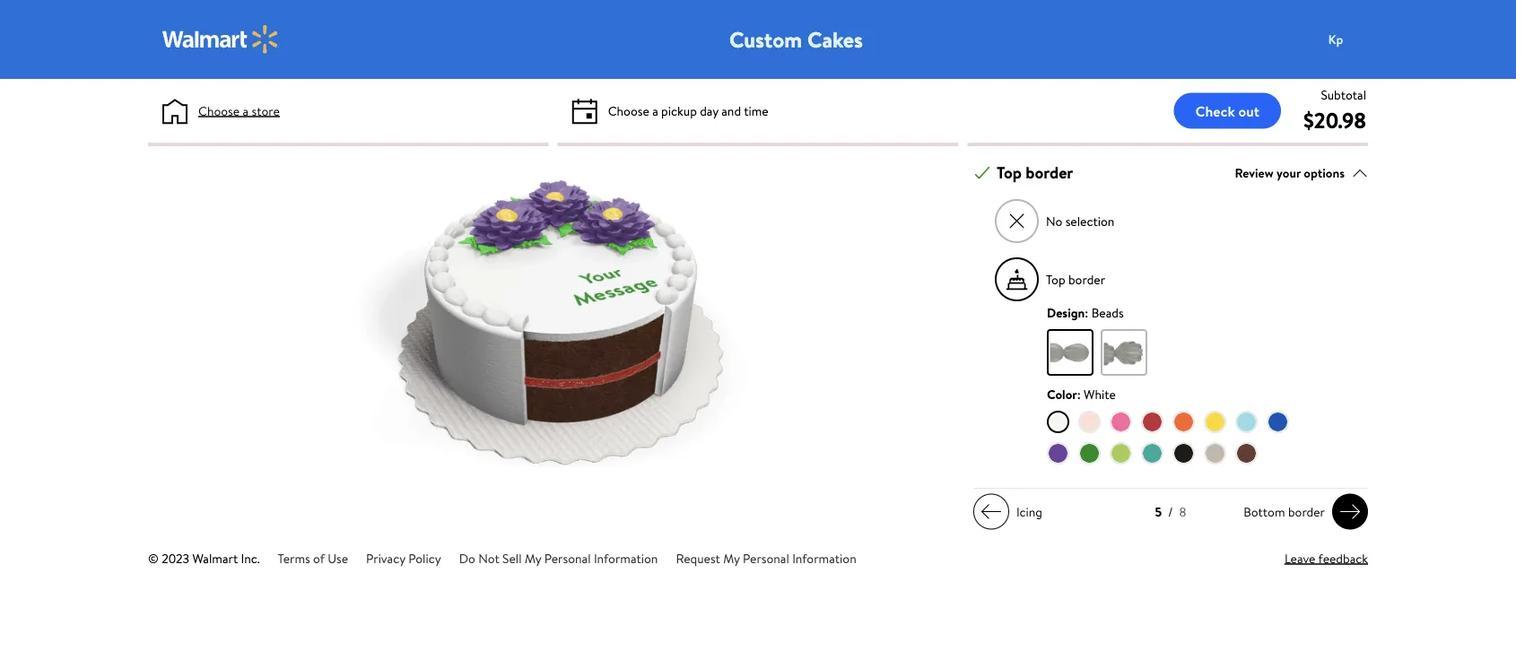 Task type: describe. For each thing, give the bounding box(es) containing it.
feedback
[[1319, 550, 1369, 567]]

store
[[252, 102, 280, 119]]

icing link
[[974, 494, 1050, 530]]

2 information from the left
[[793, 550, 857, 567]]

privacy
[[366, 550, 406, 567]]

selection
[[1066, 212, 1115, 230]]

up arrow image
[[1352, 165, 1369, 181]]

kp button
[[1318, 22, 1390, 57]]

border inside bottom border link
[[1289, 503, 1326, 521]]

bottom border link
[[1237, 494, 1369, 530]]

a for store
[[243, 102, 249, 119]]

beads
[[1092, 304, 1124, 321]]

do
[[459, 550, 475, 567]]

top border for beads
[[1046, 271, 1106, 288]]

terms of use
[[278, 550, 348, 567]]

1 information from the left
[[594, 550, 658, 567]]

8
[[1180, 504, 1187, 521]]

2 my from the left
[[724, 550, 740, 567]]

day
[[700, 102, 719, 119]]

leave
[[1285, 550, 1316, 567]]

choose a store link
[[198, 101, 280, 120]]

and
[[722, 102, 741, 119]]

custom
[[730, 24, 802, 54]]

your
[[1277, 164, 1301, 181]]

walmart
[[192, 550, 238, 567]]

design : beads
[[1047, 304, 1124, 321]]

out
[[1239, 101, 1260, 121]]

top for no selection
[[997, 162, 1022, 184]]

5 / 8
[[1156, 504, 1187, 521]]

check out button
[[1174, 93, 1282, 129]]

no
[[1046, 212, 1063, 230]]

choose for choose a pickup day and time
[[608, 102, 650, 119]]

border for beads
[[1069, 271, 1106, 288]]

do not sell my personal information link
[[459, 550, 658, 567]]

terms of use link
[[278, 550, 348, 567]]

review your options element
[[1235, 163, 1345, 182]]

policy
[[409, 550, 441, 567]]

1 my from the left
[[525, 550, 541, 567]]

color : white
[[1047, 386, 1116, 403]]

$20.98
[[1304, 105, 1367, 135]]

choose for choose a store
[[198, 102, 240, 119]]

icing
[[1017, 503, 1043, 521]]

inc.
[[241, 550, 260, 567]]



Task type: vqa. For each thing, say whether or not it's contained in the screenshot.
1st The Information
yes



Task type: locate. For each thing, give the bounding box(es) containing it.
review
[[1235, 164, 1274, 181]]

request my personal information link
[[676, 550, 857, 567]]

icon for continue arrow image left icing at the right
[[981, 501, 1002, 523]]

personal
[[545, 550, 591, 567], [743, 550, 790, 567]]

1 vertical spatial border
[[1069, 271, 1106, 288]]

kp
[[1329, 30, 1344, 48]]

privacy policy link
[[366, 550, 441, 567]]

border for no selection
[[1026, 162, 1074, 184]]

my
[[525, 550, 541, 567], [724, 550, 740, 567]]

options
[[1304, 164, 1345, 181]]

© 2023 walmart inc.
[[148, 550, 260, 567]]

a for pickup
[[653, 102, 659, 119]]

not
[[478, 550, 500, 567]]

top up design
[[1046, 271, 1066, 288]]

border up design : beads
[[1069, 271, 1106, 288]]

of
[[313, 550, 325, 567]]

0 horizontal spatial icon for continue arrow image
[[981, 501, 1002, 523]]

border right bottom
[[1289, 503, 1326, 521]]

top for beads
[[1046, 271, 1066, 288]]

2 personal from the left
[[743, 550, 790, 567]]

icon for continue arrow image inside icing link
[[981, 501, 1002, 523]]

privacy policy
[[366, 550, 441, 567]]

check out
[[1196, 101, 1260, 121]]

subtotal $20.98
[[1304, 86, 1367, 135]]

top border up remove icon
[[997, 162, 1074, 184]]

color
[[1047, 386, 1078, 403]]

border up no at top
[[1026, 162, 1074, 184]]

request my personal information
[[676, 550, 857, 567]]

white
[[1084, 386, 1116, 403]]

0 horizontal spatial my
[[525, 550, 541, 567]]

top border up design : beads
[[1046, 271, 1106, 288]]

remove image
[[1007, 211, 1027, 231]]

top border
[[997, 162, 1074, 184], [1046, 271, 1106, 288]]

1 choose from the left
[[198, 102, 240, 119]]

: left "beads"
[[1085, 304, 1089, 321]]

1 horizontal spatial :
[[1085, 304, 1089, 321]]

2 vertical spatial border
[[1289, 503, 1326, 521]]

5
[[1156, 504, 1162, 521]]

ok image
[[975, 165, 991, 181]]

0 vertical spatial :
[[1085, 304, 1089, 321]]

choose left pickup
[[608, 102, 650, 119]]

review your options link
[[1235, 161, 1369, 185]]

bottom border
[[1244, 503, 1326, 521]]

1 horizontal spatial a
[[653, 102, 659, 119]]

do not sell my personal information
[[459, 550, 658, 567]]

icon for continue arrow image inside bottom border link
[[1340, 501, 1361, 523]]

a left pickup
[[653, 102, 659, 119]]

0 horizontal spatial :
[[1078, 386, 1081, 403]]

0 horizontal spatial a
[[243, 102, 249, 119]]

0 horizontal spatial top
[[997, 162, 1022, 184]]

0 horizontal spatial choose
[[198, 102, 240, 119]]

1 horizontal spatial choose
[[608, 102, 650, 119]]

design
[[1047, 304, 1085, 321]]

request
[[676, 550, 721, 567]]

back to walmart.com image
[[162, 25, 279, 54]]

1 horizontal spatial icon for continue arrow image
[[1340, 501, 1361, 523]]

terms
[[278, 550, 310, 567]]

check
[[1196, 101, 1235, 121]]

personal right request
[[743, 550, 790, 567]]

choose a store
[[198, 102, 280, 119]]

: for design
[[1085, 304, 1089, 321]]

1 vertical spatial top border
[[1046, 271, 1106, 288]]

1 vertical spatial :
[[1078, 386, 1081, 403]]

: left 'white'
[[1078, 386, 1081, 403]]

top border for no selection
[[997, 162, 1074, 184]]

1 horizontal spatial my
[[724, 550, 740, 567]]

2023
[[162, 550, 189, 567]]

my right sell
[[525, 550, 541, 567]]

sell
[[503, 550, 522, 567]]

icon for continue arrow image
[[981, 501, 1002, 523], [1340, 501, 1361, 523]]

1 a from the left
[[243, 102, 249, 119]]

:
[[1085, 304, 1089, 321], [1078, 386, 1081, 403]]

1 vertical spatial top
[[1046, 271, 1066, 288]]

/
[[1169, 504, 1173, 521]]

icon for continue arrow image up feedback
[[1340, 501, 1361, 523]]

subtotal
[[1321, 86, 1367, 103]]

no selection
[[1046, 212, 1115, 230]]

time
[[744, 102, 769, 119]]

2 icon for continue arrow image from the left
[[1340, 501, 1361, 523]]

0 vertical spatial border
[[1026, 162, 1074, 184]]

custom cakes
[[730, 24, 863, 54]]

0 vertical spatial top border
[[997, 162, 1074, 184]]

1 horizontal spatial personal
[[743, 550, 790, 567]]

use
[[328, 550, 348, 567]]

review your options
[[1235, 164, 1345, 181]]

a left store
[[243, 102, 249, 119]]

2 choose from the left
[[608, 102, 650, 119]]

1 horizontal spatial information
[[793, 550, 857, 567]]

bottom
[[1244, 503, 1286, 521]]

leave feedback
[[1285, 550, 1369, 567]]

choose
[[198, 102, 240, 119], [608, 102, 650, 119]]

top right ok image
[[997, 162, 1022, 184]]

a inside choose a store "link"
[[243, 102, 249, 119]]

choose inside "link"
[[198, 102, 240, 119]]

pickup
[[662, 102, 697, 119]]

my right request
[[724, 550, 740, 567]]

0 horizontal spatial personal
[[545, 550, 591, 567]]

1 personal from the left
[[545, 550, 591, 567]]

information
[[594, 550, 658, 567], [793, 550, 857, 567]]

cakes
[[808, 24, 863, 54]]

a
[[243, 102, 249, 119], [653, 102, 659, 119]]

border
[[1026, 162, 1074, 184], [1069, 271, 1106, 288], [1289, 503, 1326, 521]]

0 vertical spatial top
[[997, 162, 1022, 184]]

personal right sell
[[545, 550, 591, 567]]

1 horizontal spatial top
[[1046, 271, 1066, 288]]

2 a from the left
[[653, 102, 659, 119]]

leave feedback button
[[1285, 549, 1369, 568]]

©
[[148, 550, 159, 567]]

1 icon for continue arrow image from the left
[[981, 501, 1002, 523]]

choose left store
[[198, 102, 240, 119]]

: for color
[[1078, 386, 1081, 403]]

choose a pickup day and time
[[608, 102, 769, 119]]

top
[[997, 162, 1022, 184], [1046, 271, 1066, 288]]

0 horizontal spatial information
[[594, 550, 658, 567]]



